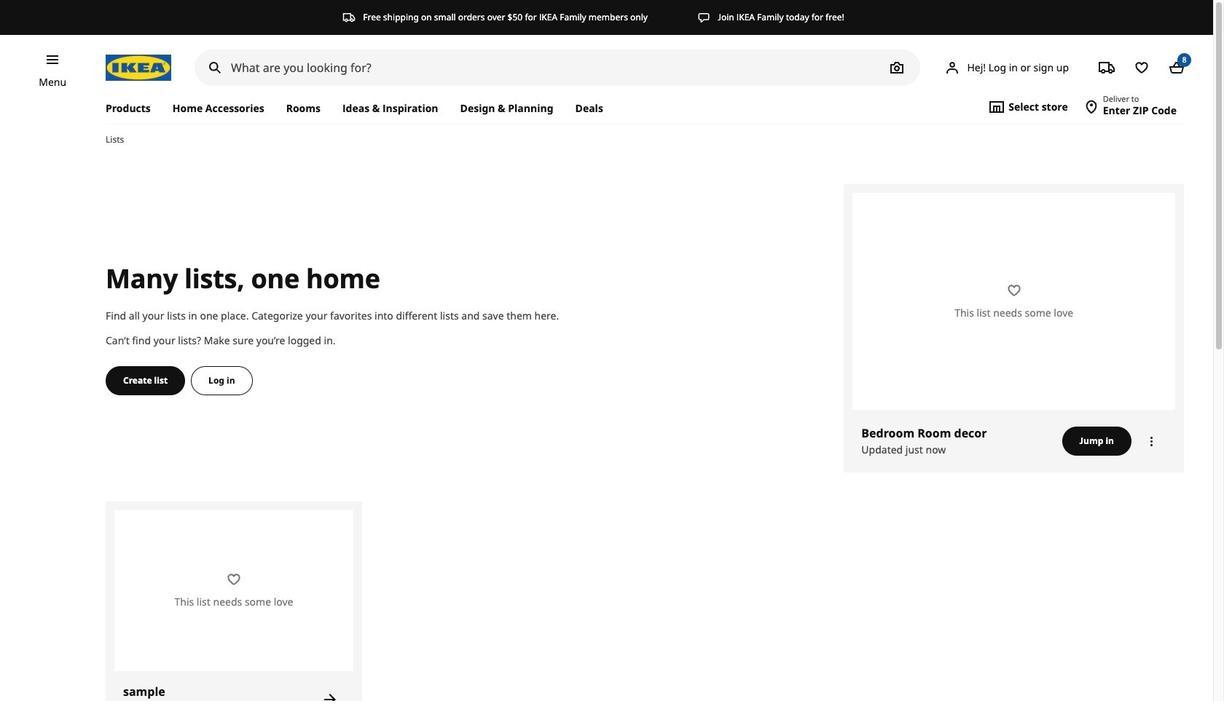 Task type: describe. For each thing, give the bounding box(es) containing it.
Search by product text field
[[195, 50, 920, 86]]



Task type: vqa. For each thing, say whether or not it's contained in the screenshot.
Deliver To 60126
no



Task type: locate. For each thing, give the bounding box(es) containing it.
ikea logotype, go to start page image
[[106, 55, 171, 81]]

None search field
[[195, 50, 920, 86]]



